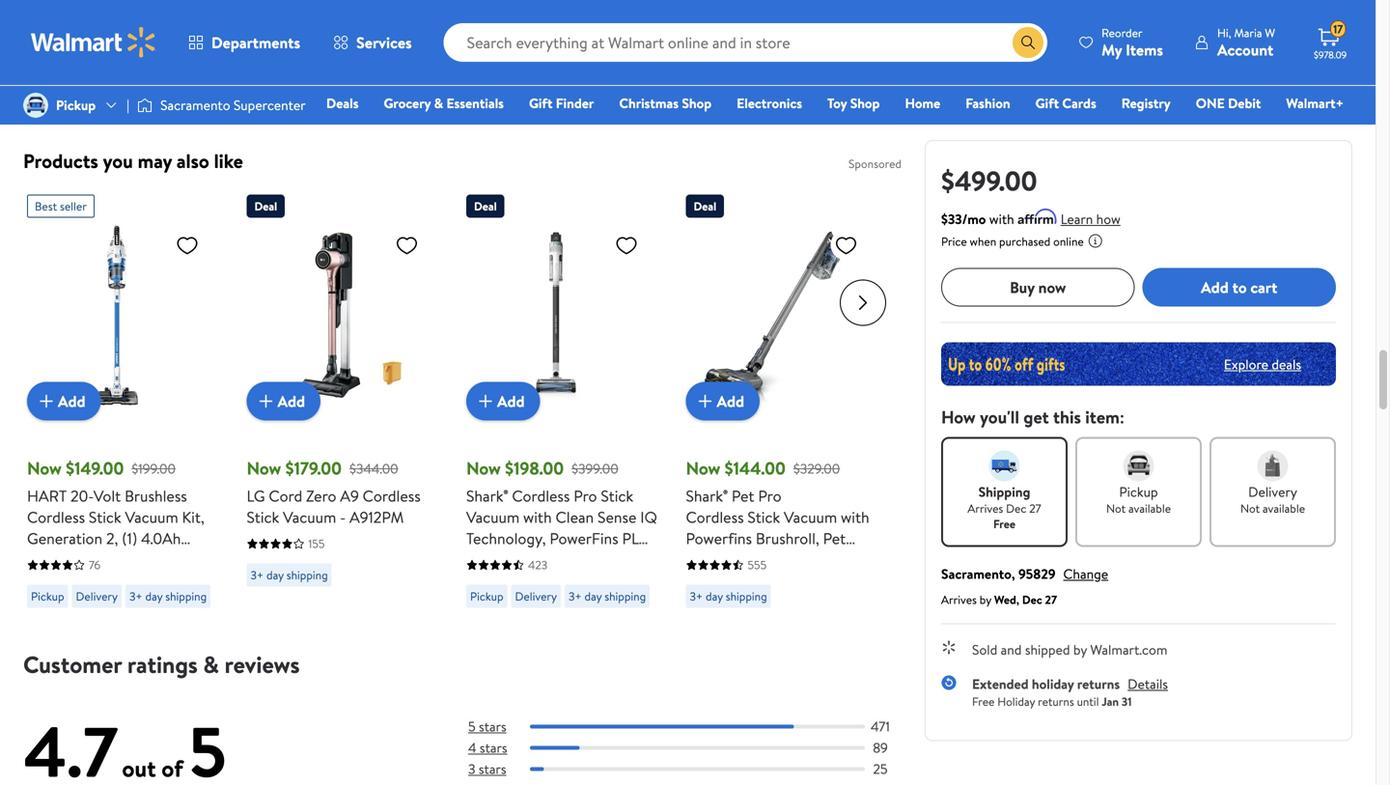 Task type: describe. For each thing, give the bounding box(es) containing it.
generation
[[27, 528, 102, 549]]

registry link
[[1113, 93, 1180, 113]]

maria
[[1235, 25, 1263, 41]]

see
[[402, 77, 427, 98]]

5 stars
[[468, 717, 507, 736]]

vacuum for $149.00
[[125, 507, 178, 528]]

gift for gift cards
[[1036, 94, 1059, 113]]

included, inside now $198.00 $399.00 shark® cordless pro stick vacuum with clean sense iq technology, powerfins plus brushroll, crevice tool included, hepa filtration, iz540h
[[466, 570, 527, 592]]

day right hepa
[[585, 588, 602, 605]]

search icon image
[[1021, 35, 1036, 50]]

add inside button
[[1202, 276, 1229, 298]]

powerfins
[[550, 528, 619, 549]]

out of
[[122, 752, 183, 785]]

sacramento supercenter
[[160, 96, 306, 114]]

hi, maria w account
[[1218, 25, 1276, 60]]

grocery & essentials
[[384, 94, 504, 113]]

reorder
[[1102, 25, 1143, 41]]

purchased
[[1000, 233, 1051, 250]]

services
[[356, 32, 412, 53]]

not for pickup
[[1107, 500, 1126, 517]]

also
[[177, 147, 209, 174]]

this for on
[[336, 77, 360, 98]]

when
[[970, 233, 997, 250]]

sense
[[598, 507, 637, 528]]

christmas
[[619, 94, 679, 113]]

holiday
[[998, 693, 1036, 710]]

27 inside shipping arrives dec 27 free
[[1030, 500, 1042, 517]]

1 horizontal spatial pet
[[823, 528, 846, 549]]

filtration,
[[574, 570, 639, 592]]

555
[[748, 557, 767, 573]]

$329.00
[[794, 459, 840, 478]]

affirm image
[[1019, 209, 1057, 224]]

legal information image
[[1088, 233, 1104, 249]]

2,
[[106, 528, 118, 549]]

battery
[[107, 549, 158, 570]]

explore deals link
[[1217, 347, 1310, 381]]

learn how
[[1061, 210, 1121, 228]]

product group containing now $144.00
[[686, 187, 879, 616]]

fashion link
[[957, 93, 1019, 113]]

(1)
[[122, 528, 137, 549]]

cordless inside now $198.00 $399.00 shark® cordless pro stick vacuum with clean sense iq technology, powerfins plus brushroll, crevice tool included, hepa filtration, iz540h
[[512, 485, 570, 507]]

delivery not available
[[1241, 482, 1306, 517]]

hart 20-volt brushless cordless stick vacuum kit, generation 2, (1) 4.0ah lithium-ion battery image
[[27, 226, 207, 405]]

free for shipping
[[994, 516, 1016, 532]]

3 stars
[[468, 760, 507, 779]]

3+ day shipping down 555
[[690, 588, 767, 605]]

25
[[873, 760, 888, 779]]

shark® for $198.00
[[466, 485, 508, 507]]

$149.00
[[66, 456, 124, 480]]

Search search field
[[444, 23, 1048, 62]]

3 tool from the left
[[826, 549, 854, 570]]

electronics
[[737, 94, 803, 113]]

explore deals
[[1224, 355, 1302, 374]]

shop for toy shop
[[851, 94, 880, 113]]

$399.00
[[572, 459, 619, 478]]

zero
[[306, 485, 337, 507]]

volt
[[94, 485, 121, 507]]

learn how button
[[1061, 209, 1121, 229]]

buy
[[1010, 276, 1035, 298]]

3+ down multi-
[[690, 588, 703, 605]]

now $198.00 $399.00 shark® cordless pro stick vacuum with clean sense iq technology, powerfins plus brushroll, crevice tool included, hepa filtration, iz540h
[[466, 456, 658, 613]]

gift finder link
[[520, 93, 603, 113]]

Walmart Site-Wide search field
[[444, 23, 1048, 62]]

0 horizontal spatial returns
[[1038, 693, 1075, 710]]

now for now $179.00
[[247, 456, 281, 480]]

3+ day shipping down powerfins
[[569, 588, 646, 605]]

and
[[1001, 640, 1022, 659]]

0 vertical spatial pet
[[732, 485, 755, 507]]

add button for $144.00
[[686, 382, 760, 421]]

arrives inside sacramento, 95829 change arrives by wed, dec 27
[[942, 592, 977, 608]]

holiday
[[1032, 675, 1074, 693]]

dec inside shipping arrives dec 27 free
[[1006, 500, 1027, 517]]

pickup not available
[[1107, 482, 1171, 517]]

price
[[942, 233, 967, 250]]

1 horizontal spatial returns
[[1078, 675, 1120, 693]]

crevice inside now $198.00 $399.00 shark® cordless pro stick vacuum with clean sense iq technology, powerfins plus brushroll, crevice tool included, hepa filtration, iz540h
[[534, 549, 585, 570]]

471
[[871, 717, 890, 736]]

add for now $179.00
[[278, 390, 305, 412]]

how you'll get this item:
[[942, 405, 1125, 429]]

shark® pet pro cordless stick vacuum with powerfins brushroll, pet multi-tool & crevice tool included, 40-min runtime, wz250 image
[[686, 226, 866, 405]]

powerfins
[[686, 528, 752, 549]]

by inside sacramento, 95829 change arrives by wed, dec 27
[[980, 592, 992, 608]]

grocery & essentials link
[[375, 93, 513, 113]]

deal for now $198.00
[[474, 198, 497, 214]]

gift cards
[[1036, 94, 1097, 113]]

& inside "now $144.00 $329.00 shark® pet pro cordless stick vacuum with powerfins brushroll, pet multi-tool & crevice tool included, 40-min runtime, wz250"
[[757, 549, 768, 570]]

risk.
[[679, 77, 706, 98]]

$144.00
[[725, 456, 786, 480]]

now
[[1039, 276, 1067, 298]]

add for now $149.00
[[58, 390, 86, 412]]

lg cord zero a9 cordless stick vacuum - a912pm image
[[247, 226, 426, 405]]

day down cord
[[267, 567, 284, 583]]

deal for now $144.00
[[694, 198, 717, 214]]

delivery for now $149.00
[[76, 588, 118, 605]]

earn $24.95 on this item. see if you're pre-approved with no credit risk.
[[231, 77, 706, 98]]

walmart+ link
[[1278, 93, 1353, 113]]

technology,
[[466, 528, 546, 549]]

sponsored
[[849, 155, 902, 172]]

27 inside sacramento, 95829 change arrives by wed, dec 27
[[1045, 592, 1058, 608]]

76
[[89, 557, 101, 573]]

gift finder
[[529, 94, 594, 113]]

3+ down battery
[[129, 588, 143, 605]]

shipping down 155
[[287, 567, 328, 583]]

finder
[[556, 94, 594, 113]]

learn for learn more
[[721, 79, 754, 98]]

add to cart image for now $198.00
[[474, 390, 497, 413]]

earn
[[231, 77, 262, 98]]

add to cart image for now $149.00
[[35, 390, 58, 413]]

iz540h
[[466, 592, 518, 613]]

89
[[873, 738, 888, 757]]

best seller
[[35, 198, 87, 214]]

kit,
[[182, 507, 205, 528]]

|
[[127, 96, 129, 114]]

17
[[1334, 21, 1344, 37]]

fashion
[[966, 94, 1011, 113]]

available for delivery
[[1263, 500, 1306, 517]]

reorder my items
[[1102, 25, 1164, 60]]

delivery for now $198.00
[[515, 588, 557, 605]]

add to cart image for now $144.00
[[694, 390, 717, 413]]

this for get
[[1054, 405, 1082, 429]]

intent image for pickup image
[[1124, 451, 1155, 481]]

pro for $144.00
[[758, 485, 782, 507]]

multi-
[[686, 549, 726, 570]]

departments
[[212, 32, 300, 53]]

customer
[[23, 649, 122, 681]]

ratings
[[127, 649, 198, 681]]

product group containing now $198.00
[[466, 187, 659, 616]]

95829
[[1019, 564, 1056, 583]]

hepa
[[531, 570, 570, 592]]

products
[[23, 147, 98, 174]]

not for delivery
[[1241, 500, 1260, 517]]

now for now $198.00
[[466, 456, 501, 480]]

intent image for shipping image
[[989, 451, 1020, 481]]

home link
[[897, 93, 950, 113]]

sacramento,
[[942, 564, 1016, 583]]

available for pickup
[[1129, 500, 1171, 517]]

toy shop
[[828, 94, 880, 113]]

electronics link
[[728, 93, 811, 113]]

stars for 5 stars
[[479, 717, 507, 736]]

walmart image
[[31, 27, 156, 58]]

walmart+
[[1287, 94, 1344, 113]]

stars for 4 stars
[[480, 738, 508, 757]]

online
[[1054, 233, 1084, 250]]

home
[[905, 94, 941, 113]]

pro for $198.00
[[574, 485, 597, 507]]

extended
[[973, 675, 1029, 693]]

4 stars
[[468, 738, 508, 757]]



Task type: locate. For each thing, give the bounding box(es) containing it.
progress bar for 471
[[530, 725, 865, 729]]

now left the $198.00
[[466, 456, 501, 480]]

add button up the $144.00 on the right bottom of page
[[686, 382, 760, 421]]

progress bar for 25
[[530, 768, 865, 771]]

add up $179.00 on the left bottom of the page
[[278, 390, 305, 412]]

2 add button from the left
[[247, 382, 321, 421]]

lg
[[247, 485, 265, 507]]

4
[[468, 738, 477, 757]]

0 horizontal spatial learn
[[721, 79, 754, 98]]

pickup down lithium-
[[31, 588, 64, 605]]

add up the $198.00
[[497, 390, 525, 412]]

vacuum inside now $149.00 $199.00 hart 20-volt brushless cordless stick vacuum kit, generation 2, (1) 4.0ah lithium-ion battery
[[125, 507, 178, 528]]

3 product group from the left
[[466, 187, 659, 616]]

add up $149.00
[[58, 390, 86, 412]]

1 pro from the left
[[574, 485, 597, 507]]

1 horizontal spatial stick
[[247, 507, 279, 528]]

w
[[1265, 25, 1276, 41]]

0 horizontal spatial pro
[[574, 485, 597, 507]]

1 add to cart image from the left
[[474, 390, 497, 413]]

pro
[[574, 485, 597, 507], [758, 485, 782, 507]]

add button for $179.00
[[247, 382, 321, 421]]

until
[[1077, 693, 1100, 710]]

best
[[35, 198, 57, 214]]

vacuum left kit,
[[125, 507, 178, 528]]

crevice right 555
[[771, 549, 823, 570]]

this right on at the top of page
[[336, 77, 360, 98]]

2 horizontal spatial delivery
[[1249, 482, 1298, 501]]

learn for learn how
[[1061, 210, 1094, 228]]

now $179.00 $344.00 lg cord zero a9 cordless stick vacuum - a912pm
[[247, 456, 421, 528]]

$33/mo
[[942, 210, 986, 228]]

0 horizontal spatial stick
[[89, 507, 121, 528]]

gift left finder
[[529, 94, 553, 113]]

pickup left '|'
[[56, 96, 96, 114]]

1 horizontal spatial cordless
[[363, 485, 421, 507]]

3+ down lg at the bottom of page
[[251, 567, 264, 583]]

you're
[[443, 77, 485, 98]]

seller
[[60, 198, 87, 214]]

shipping down 4.0ah
[[165, 588, 207, 605]]

shark® cordless pro stick vacuum with clean sense iq technology, powerfins plus brushroll, crevice tool included, hepa filtration, iz540h image
[[466, 226, 646, 405]]

0 vertical spatial 27
[[1030, 500, 1042, 517]]

2 vertical spatial &
[[203, 649, 219, 681]]

2 tool from the left
[[726, 549, 754, 570]]

deal
[[254, 198, 277, 214], [474, 198, 497, 214], [694, 198, 717, 214]]

0 vertical spatial with
[[583, 77, 612, 98]]

3+ down powerfins
[[569, 588, 582, 605]]

cord
[[269, 485, 303, 507]]

stick inside now $179.00 $344.00 lg cord zero a9 cordless stick vacuum - a912pm
[[247, 507, 279, 528]]

& right see
[[434, 94, 443, 113]]

arrives down intent image for shipping
[[968, 500, 1004, 517]]

1 gift from the left
[[529, 94, 553, 113]]

0 horizontal spatial shark®
[[466, 485, 508, 507]]

this right get
[[1054, 405, 1082, 429]]

1 add button from the left
[[27, 382, 101, 421]]

gift left cards
[[1036, 94, 1059, 113]]

christmas shop
[[619, 94, 712, 113]]

if
[[430, 77, 440, 98]]

cordless for $149.00
[[27, 507, 85, 528]]

lithium-
[[27, 549, 83, 570]]

0 vertical spatial this
[[336, 77, 360, 98]]

sacramento, 95829 change arrives by wed, dec 27
[[942, 564, 1109, 608]]

1 vertical spatial with
[[990, 210, 1015, 228]]

shop for christmas shop
[[682, 94, 712, 113]]

1 shop from the left
[[682, 94, 712, 113]]

delivery inside delivery not available
[[1249, 482, 1298, 501]]

pickup down intent image for pickup
[[1120, 482, 1159, 501]]

pickup down technology,
[[470, 588, 504, 605]]

progress bar
[[530, 725, 865, 729], [530, 746, 865, 750], [530, 768, 865, 771]]

2 gift from the left
[[1036, 94, 1059, 113]]

0 horizontal spatial available
[[1129, 500, 1171, 517]]

2 add to cart image from the left
[[694, 390, 717, 413]]

now up 'hart'
[[27, 456, 62, 480]]

pickup inside pickup not available
[[1120, 482, 1159, 501]]

 image
[[137, 96, 153, 115]]

learn more
[[721, 79, 788, 98]]

1 horizontal spatial brushroll,
[[756, 528, 820, 549]]

by left wed,
[[980, 592, 992, 608]]

add to favorites list, lg cord zero a9 cordless stick vacuum - a912pm image
[[395, 233, 419, 257]]

deals
[[1272, 355, 1302, 374]]

3+ day shipping down 155
[[251, 567, 328, 583]]

stars right the 3
[[479, 760, 507, 779]]

stars
[[479, 717, 507, 736], [480, 738, 508, 757], [479, 760, 507, 779]]

crevice down clean on the left
[[534, 549, 585, 570]]

add to cart image for now $179.00
[[254, 390, 278, 413]]

2 shop from the left
[[851, 94, 880, 113]]

a912pm
[[350, 507, 404, 528]]

pet up runtime,
[[823, 528, 846, 549]]

brushroll, inside now $198.00 $399.00 shark® cordless pro stick vacuum with clean sense iq technology, powerfins plus brushroll, crevice tool included, hepa filtration, iz540h
[[466, 549, 530, 570]]

2 deal from the left
[[474, 198, 497, 214]]

1 crevice from the left
[[534, 549, 585, 570]]

1 horizontal spatial included,
[[686, 570, 747, 592]]

3 now from the left
[[466, 456, 501, 480]]

0 horizontal spatial cordless
[[27, 507, 85, 528]]

by
[[980, 592, 992, 608], [1074, 640, 1088, 659]]

shark® inside now $198.00 $399.00 shark® cordless pro stick vacuum with clean sense iq technology, powerfins plus brushroll, crevice tool included, hepa filtration, iz540h
[[466, 485, 508, 507]]

available down intent image for delivery
[[1263, 500, 1306, 517]]

arrives inside shipping arrives dec 27 free
[[968, 500, 1004, 517]]

1 vertical spatial learn
[[1061, 210, 1094, 228]]

vacuum up 155
[[283, 507, 336, 528]]

1 vertical spatial free
[[973, 693, 995, 710]]

0 horizontal spatial add to cart image
[[35, 390, 58, 413]]

1 horizontal spatial pro
[[758, 485, 782, 507]]

cordless down the $198.00
[[512, 485, 570, 507]]

1 horizontal spatial learn
[[1061, 210, 1094, 228]]

delivery down 423 at the left
[[515, 588, 557, 605]]

sacramento
[[160, 96, 230, 114]]

1 horizontal spatial available
[[1263, 500, 1306, 517]]

3 deal from the left
[[694, 198, 717, 214]]

1 vertical spatial progress bar
[[530, 746, 865, 750]]

deal for now $179.00
[[254, 198, 277, 214]]

add button for $198.00
[[466, 382, 540, 421]]

0 vertical spatial &
[[434, 94, 443, 113]]

pet down the $144.00 on the right bottom of page
[[732, 485, 755, 507]]

0 horizontal spatial delivery
[[76, 588, 118, 605]]

1 horizontal spatial add to cart image
[[694, 390, 717, 413]]

shipping arrives dec 27 free
[[968, 482, 1042, 532]]

2 product group from the left
[[247, 187, 439, 616]]

vacuum for $179.00
[[283, 507, 336, 528]]

4 add button from the left
[[686, 382, 760, 421]]

intent image for delivery image
[[1258, 451, 1289, 481]]

0 horizontal spatial shop
[[682, 94, 712, 113]]

2 pro from the left
[[758, 485, 782, 507]]

stars for 3 stars
[[479, 760, 507, 779]]

423
[[528, 557, 548, 573]]

1 horizontal spatial shop
[[851, 94, 880, 113]]

stars right 5
[[479, 717, 507, 736]]

2 horizontal spatial &
[[757, 549, 768, 570]]

of
[[162, 752, 183, 785]]

available inside delivery not available
[[1263, 500, 1306, 517]]

brushless
[[125, 485, 187, 507]]

no
[[615, 77, 632, 98]]

shipping
[[287, 567, 328, 583], [165, 588, 207, 605], [605, 588, 646, 605], [726, 588, 767, 605]]

2 vertical spatial stars
[[479, 760, 507, 779]]

vacuum inside now $179.00 $344.00 lg cord zero a9 cordless stick vacuum - a912pm
[[283, 507, 336, 528]]

add to cart image
[[474, 390, 497, 413], [694, 390, 717, 413]]

explore
[[1224, 355, 1269, 374]]

40-
[[751, 570, 775, 592]]

1 horizontal spatial gift
[[1036, 94, 1059, 113]]

cards
[[1063, 94, 1097, 113]]

you
[[103, 147, 133, 174]]

cordless for $179.00
[[363, 485, 421, 507]]

deals link
[[318, 93, 367, 113]]

gift for gift finder
[[529, 94, 553, 113]]

stick left (1)
[[89, 507, 121, 528]]

now for now $144.00
[[686, 456, 721, 480]]

1 tool from the left
[[588, 549, 616, 570]]

2 shark® from the left
[[686, 485, 728, 507]]

4 now from the left
[[686, 456, 721, 480]]

4 product group from the left
[[686, 187, 879, 616]]

stick left zero at the left bottom of page
[[247, 507, 279, 528]]

2 included, from the left
[[686, 570, 747, 592]]

0 vertical spatial arrives
[[968, 500, 1004, 517]]

0 horizontal spatial with
[[523, 507, 552, 528]]

learn
[[721, 79, 754, 98], [1061, 210, 1094, 228]]

capitalone image
[[138, 65, 216, 114]]

gift cards link
[[1027, 93, 1106, 113]]

tool inside now $198.00 $399.00 shark® cordless pro stick vacuum with clean sense iq technology, powerfins plus brushroll, crevice tool included, hepa filtration, iz540h
[[588, 549, 616, 570]]

like
[[214, 147, 243, 174]]

0 horizontal spatial add to cart image
[[474, 390, 497, 413]]

now $149.00 $199.00 hart 20-volt brushless cordless stick vacuum kit, generation 2, (1) 4.0ah lithium-ion battery
[[27, 456, 205, 570]]

0 vertical spatial dec
[[1006, 500, 1027, 517]]

pro inside "now $144.00 $329.00 shark® pet pro cordless stick vacuum with powerfins brushroll, pet multi-tool & crevice tool included, 40-min runtime, wz250"
[[758, 485, 782, 507]]

1 horizontal spatial deal
[[474, 198, 497, 214]]

0 horizontal spatial vacuum
[[125, 507, 178, 528]]

0 horizontal spatial pet
[[732, 485, 755, 507]]

add to cart button
[[1143, 268, 1337, 307]]

deals
[[326, 94, 359, 113]]

with left clean on the left
[[523, 507, 552, 528]]

add button up $179.00 on the left bottom of the page
[[247, 382, 321, 421]]

1 shark® from the left
[[466, 485, 508, 507]]

gift
[[529, 94, 553, 113], [1036, 94, 1059, 113]]

day down multi-
[[706, 588, 723, 605]]

change button
[[1064, 564, 1109, 583]]

1 vertical spatial by
[[1074, 640, 1088, 659]]

3+
[[251, 567, 264, 583], [129, 588, 143, 605], [569, 588, 582, 605], [690, 588, 703, 605]]

included, down technology,
[[466, 570, 527, 592]]

add to cart
[[1202, 276, 1278, 298]]

pro down $399.00
[[574, 485, 597, 507]]

available down intent image for pickup
[[1129, 500, 1171, 517]]

customer ratings & reviews
[[23, 649, 300, 681]]

learn left more
[[721, 79, 754, 98]]

0 vertical spatial free
[[994, 516, 1016, 532]]

one debit
[[1196, 94, 1262, 113]]

add to cart image up 'hart'
[[35, 390, 58, 413]]

1 horizontal spatial 27
[[1045, 592, 1058, 608]]

2 vertical spatial progress bar
[[530, 768, 865, 771]]

brushroll, inside "now $144.00 $329.00 shark® pet pro cordless stick vacuum with powerfins brushroll, pet multi-tool & crevice tool included, 40-min runtime, wz250"
[[756, 528, 820, 549]]

shipping
[[979, 482, 1031, 501]]

delivery down intent image for delivery
[[1249, 482, 1298, 501]]

0 vertical spatial learn
[[721, 79, 754, 98]]

27 up '95829'
[[1030, 500, 1042, 517]]

with left the no
[[583, 77, 612, 98]]

next slide for products you may also like list image
[[840, 280, 887, 326]]

3 add button from the left
[[466, 382, 540, 421]]

0 vertical spatial progress bar
[[530, 725, 865, 729]]

now inside now $198.00 $399.00 shark® cordless pro stick vacuum with clean sense iq technology, powerfins plus brushroll, crevice tool included, hepa filtration, iz540h
[[466, 456, 501, 480]]

31
[[1122, 693, 1132, 710]]

& right ratings
[[203, 649, 219, 681]]

stars right 4 on the left of page
[[480, 738, 508, 757]]

0 horizontal spatial gift
[[529, 94, 553, 113]]

add button up $149.00
[[27, 382, 101, 421]]

3+ day shipping down battery
[[129, 588, 207, 605]]

may
[[138, 147, 172, 174]]

learn up online
[[1061, 210, 1094, 228]]

now inside now $179.00 $344.00 lg cord zero a9 cordless stick vacuum - a912pm
[[247, 456, 281, 480]]

1 vertical spatial &
[[757, 549, 768, 570]]

add button for $149.00
[[27, 382, 101, 421]]

cordless down "$344.00"
[[363, 485, 421, 507]]

shipping down 555
[[726, 588, 767, 605]]

day down battery
[[145, 588, 163, 605]]

vacuum inside now $198.00 $399.00 shark® cordless pro stick vacuum with clean sense iq technology, powerfins plus brushroll, crevice tool included, hepa filtration, iz540h
[[466, 507, 520, 528]]

1 vertical spatial arrives
[[942, 592, 977, 608]]

1 vacuum from the left
[[125, 507, 178, 528]]

add left to
[[1202, 276, 1229, 298]]

dec inside sacramento, 95829 change arrives by wed, dec 27
[[1023, 592, 1043, 608]]

now
[[27, 456, 62, 480], [247, 456, 281, 480], [466, 456, 501, 480], [686, 456, 721, 480]]

2 progress bar from the top
[[530, 746, 865, 750]]

2 horizontal spatial stick
[[601, 485, 634, 507]]

brushroll, up 555
[[756, 528, 820, 549]]

1 deal from the left
[[254, 198, 277, 214]]

1 included, from the left
[[466, 570, 527, 592]]

shark® up powerfins
[[686, 485, 728, 507]]

with inside now $198.00 $399.00 shark® cordless pro stick vacuum with clean sense iq technology, powerfins plus brushroll, crevice tool included, hepa filtration, iz540h
[[523, 507, 552, 528]]

to
[[1233, 276, 1247, 298]]

pro down the $144.00 on the right bottom of page
[[758, 485, 782, 507]]

available inside pickup not available
[[1129, 500, 1171, 517]]

0 horizontal spatial &
[[203, 649, 219, 681]]

progress bar for 89
[[530, 746, 865, 750]]

you'll
[[980, 405, 1020, 429]]

not inside delivery not available
[[1241, 500, 1260, 517]]

included, inside "now $144.00 $329.00 shark® pet pro cordless stick vacuum with powerfins brushroll, pet multi-tool & crevice tool included, 40-min runtime, wz250"
[[686, 570, 747, 592]]

included, down powerfins
[[686, 570, 747, 592]]

1 not from the left
[[1107, 500, 1126, 517]]

now inside "now $144.00 $329.00 shark® pet pro cordless stick vacuum with powerfins brushroll, pet multi-tool & crevice tool included, 40-min runtime, wz250"
[[686, 456, 721, 480]]

stick for now $179.00
[[247, 507, 279, 528]]

 image
[[23, 93, 48, 118]]

delivery down "76"
[[76, 588, 118, 605]]

0 horizontal spatial not
[[1107, 500, 1126, 517]]

shark® up technology,
[[466, 485, 508, 507]]

3 progress bar from the top
[[530, 768, 865, 771]]

0 vertical spatial stars
[[479, 717, 507, 736]]

1 product group from the left
[[27, 187, 220, 616]]

4.0ah
[[141, 528, 181, 549]]

stick for now $149.00
[[89, 507, 121, 528]]

brushroll, up iz540h
[[466, 549, 530, 570]]

dec down intent image for shipping
[[1006, 500, 1027, 517]]

1 horizontal spatial vacuum
[[283, 507, 336, 528]]

cart
[[1251, 276, 1278, 298]]

1 vertical spatial stars
[[480, 738, 508, 757]]

add to favorites list, shark® pet pro cordless stick vacuum with powerfins brushroll, pet multi-tool & crevice tool included, 40-min runtime, wz250 image
[[835, 233, 858, 257]]

out
[[122, 752, 156, 785]]

0 horizontal spatial brushroll,
[[466, 549, 530, 570]]

vacuum down the $198.00
[[466, 507, 520, 528]]

add for now $144.00
[[717, 390, 745, 412]]

1 now from the left
[[27, 456, 62, 480]]

$199.00
[[132, 459, 176, 478]]

add to favorites list, hart 20-volt brushless cordless stick vacuum kit, generation 2, (1) 4.0ah lithium-ion battery image
[[176, 233, 199, 257]]

1 horizontal spatial tool
[[726, 549, 754, 570]]

shipping down plus
[[605, 588, 646, 605]]

runtime,
[[804, 570, 864, 592]]

walmart.com
[[1091, 640, 1168, 659]]

& left 'min'
[[757, 549, 768, 570]]

2 horizontal spatial cordless
[[512, 485, 570, 507]]

1 vertical spatial dec
[[1023, 592, 1043, 608]]

hi,
[[1218, 25, 1232, 41]]

shark®
[[466, 485, 508, 507], [686, 485, 728, 507]]

tool down cordless stick
[[726, 549, 754, 570]]

cordless inside now $179.00 $344.00 lg cord zero a9 cordless stick vacuum - a912pm
[[363, 485, 421, 507]]

1 horizontal spatial crevice
[[771, 549, 823, 570]]

1 vertical spatial 27
[[1045, 592, 1058, 608]]

add for now $198.00
[[497, 390, 525, 412]]

1 horizontal spatial by
[[1074, 640, 1088, 659]]

stick inside now $149.00 $199.00 hart 20-volt brushless cordless stick vacuum kit, generation 2, (1) 4.0ah lithium-ion battery
[[89, 507, 121, 528]]

1 horizontal spatial this
[[1054, 405, 1082, 429]]

product group containing now $179.00
[[247, 187, 439, 616]]

2 vertical spatial with
[[523, 507, 552, 528]]

free inside shipping arrives dec 27 free
[[994, 516, 1016, 532]]

2 vacuum from the left
[[283, 507, 336, 528]]

up to sixty percent off deals. shop now. image
[[942, 342, 1337, 386]]

1 vertical spatial this
[[1054, 405, 1082, 429]]

0 horizontal spatial included,
[[466, 570, 527, 592]]

more
[[757, 79, 788, 98]]

not down intent image for pickup
[[1107, 500, 1126, 517]]

with up price when purchased online
[[990, 210, 1015, 228]]

cordless inside now $149.00 $199.00 hart 20-volt brushless cordless stick vacuum kit, generation 2, (1) 4.0ah lithium-ion battery
[[27, 507, 85, 528]]

details
[[1128, 675, 1169, 693]]

stick down $399.00
[[601, 485, 634, 507]]

stick inside now $198.00 $399.00 shark® cordless pro stick vacuum with clean sense iq technology, powerfins plus brushroll, crevice tool included, hepa filtration, iz540h
[[601, 485, 634, 507]]

1 progress bar from the top
[[530, 725, 865, 729]]

departments button
[[172, 19, 317, 66]]

2 crevice from the left
[[771, 549, 823, 570]]

1 available from the left
[[1129, 500, 1171, 517]]

2 horizontal spatial deal
[[694, 198, 717, 214]]

not down intent image for delivery
[[1241, 500, 1260, 517]]

now $144.00 $329.00 shark® pet pro cordless stick vacuum with powerfins brushroll, pet multi-tool & crevice tool included, 40-min runtime, wz250
[[686, 456, 870, 613]]

hart
[[27, 485, 67, 507]]

account
[[1218, 39, 1274, 60]]

now inside now $149.00 $199.00 hart 20-volt brushless cordless stick vacuum kit, generation 2, (1) 4.0ah lithium-ion battery
[[27, 456, 62, 480]]

$179.00
[[286, 456, 342, 480]]

2 add to cart image from the left
[[254, 390, 278, 413]]

supercenter
[[234, 96, 306, 114]]

0 horizontal spatial deal
[[254, 198, 277, 214]]

2 not from the left
[[1241, 500, 1260, 517]]

tool left plus
[[588, 549, 616, 570]]

1 horizontal spatial shark®
[[686, 485, 728, 507]]

2 horizontal spatial tool
[[826, 549, 854, 570]]

add up the $144.00 on the right bottom of page
[[717, 390, 745, 412]]

arrives down sacramento,
[[942, 592, 977, 608]]

cordless up lithium-
[[27, 507, 85, 528]]

0 vertical spatial by
[[980, 592, 992, 608]]

now up lg at the bottom of page
[[247, 456, 281, 480]]

2 available from the left
[[1263, 500, 1306, 517]]

free for extended
[[973, 693, 995, 710]]

0 horizontal spatial by
[[980, 592, 992, 608]]

2 now from the left
[[247, 456, 281, 480]]

product group containing now $149.00
[[27, 187, 220, 616]]

1 add to cart image from the left
[[35, 390, 58, 413]]

returns left 31
[[1078, 675, 1120, 693]]

2 horizontal spatial with
[[990, 210, 1015, 228]]

crevice inside "now $144.00 $329.00 shark® pet pro cordless stick vacuum with powerfins brushroll, pet multi-tool & crevice tool included, 40-min runtime, wz250"
[[771, 549, 823, 570]]

by right the shipped
[[1074, 640, 1088, 659]]

now for now $149.00
[[27, 456, 62, 480]]

2 horizontal spatial vacuum
[[466, 507, 520, 528]]

shark® for $144.00
[[686, 485, 728, 507]]

1 horizontal spatial not
[[1241, 500, 1260, 517]]

free down shipping at the bottom right
[[994, 516, 1016, 532]]

0 horizontal spatial crevice
[[534, 549, 585, 570]]

not inside pickup not available
[[1107, 500, 1126, 517]]

shark® inside "now $144.00 $329.00 shark® pet pro cordless stick vacuum with powerfins brushroll, pet multi-tool & crevice tool included, 40-min runtime, wz250"
[[686, 485, 728, 507]]

free inside extended holiday returns details free holiday returns until jan 31
[[973, 693, 995, 710]]

capital one  earn $24.95 on this item. see if you're pre-approved with no credit risk. learn more element
[[721, 78, 788, 99]]

iq
[[641, 507, 657, 528]]

27 down '95829'
[[1045, 592, 1058, 608]]

3 vacuum from the left
[[466, 507, 520, 528]]

my
[[1102, 39, 1122, 60]]

toy
[[828, 94, 847, 113]]

pro inside now $198.00 $399.00 shark® cordless pro stick vacuum with clean sense iq technology, powerfins plus brushroll, crevice tool included, hepa filtration, iz540h
[[574, 485, 597, 507]]

0 horizontal spatial tool
[[588, 549, 616, 570]]

dec right wed,
[[1023, 592, 1043, 608]]

1 horizontal spatial with
[[583, 77, 612, 98]]

free left 'holiday'
[[973, 693, 995, 710]]

5
[[468, 717, 476, 736]]

wz250
[[686, 592, 734, 613]]

tool down vacuum with at the bottom of page
[[826, 549, 854, 570]]

& inside 'grocery & essentials' link
[[434, 94, 443, 113]]

shipped
[[1025, 640, 1071, 659]]

buy now button
[[942, 268, 1135, 307]]

add to cart image
[[35, 390, 58, 413], [254, 390, 278, 413]]

products you may also like
[[23, 147, 243, 174]]

shop right credit
[[682, 94, 712, 113]]

registry
[[1122, 94, 1171, 113]]

now left the $144.00 on the right bottom of page
[[686, 456, 721, 480]]

add button up the $198.00
[[466, 382, 540, 421]]

add to cart image up lg at the bottom of page
[[254, 390, 278, 413]]

clean
[[556, 507, 594, 528]]

1 horizontal spatial &
[[434, 94, 443, 113]]

1 horizontal spatial delivery
[[515, 588, 557, 605]]

returns left until
[[1038, 693, 1075, 710]]

learn inside "button"
[[1061, 210, 1094, 228]]

0 horizontal spatial this
[[336, 77, 360, 98]]

product group
[[27, 187, 220, 616], [247, 187, 439, 616], [466, 187, 659, 616], [686, 187, 879, 616]]

add to favorites list, shark® cordless pro stick vacuum with clean sense iq technology, powerfins plus brushroll, crevice tool included, hepa filtration, iz540h image
[[615, 233, 638, 257]]

shop right toy
[[851, 94, 880, 113]]

0 horizontal spatial 27
[[1030, 500, 1042, 517]]

1 horizontal spatial add to cart image
[[254, 390, 278, 413]]

1 vertical spatial pet
[[823, 528, 846, 549]]



Task type: vqa. For each thing, say whether or not it's contained in the screenshot.
progress bar related to 471
yes



